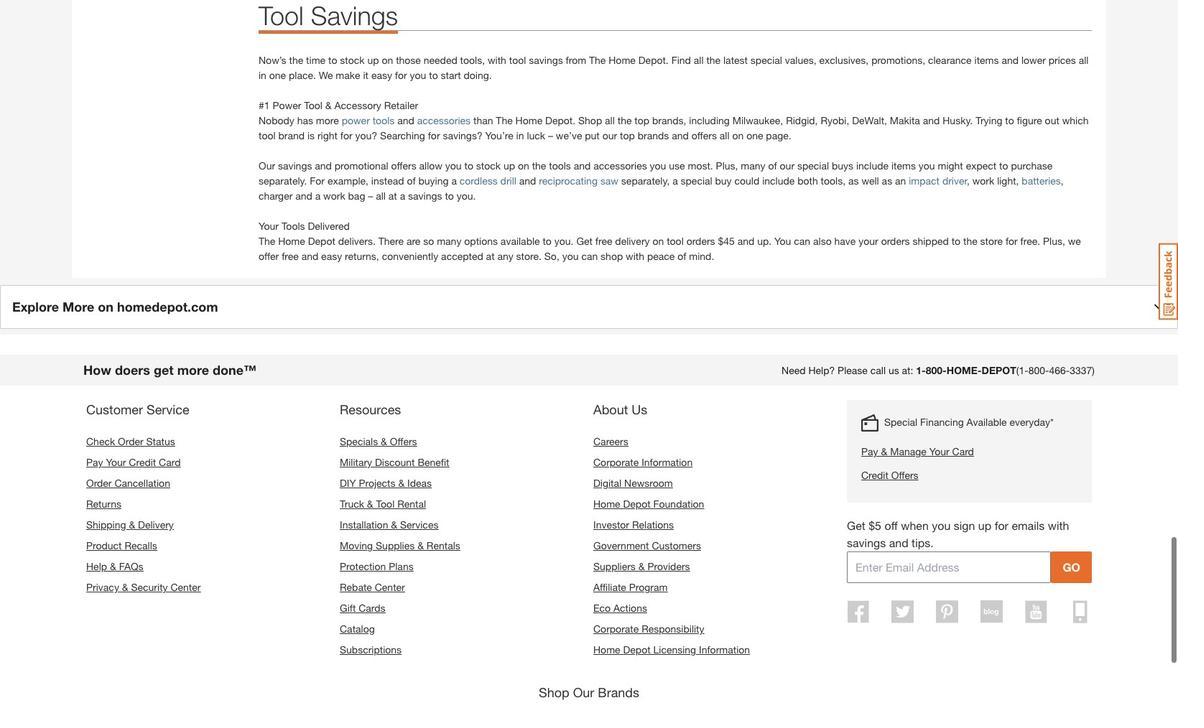 Task type: locate. For each thing, give the bounding box(es) containing it.
2 orders from the left
[[882, 235, 910, 247]]

special inside the our savings and promotional offers allow you to stock up on the tools and accessories you use most. plus, many of our special buys include items you might expect to purchase separately. for example, instead of buying a
[[798, 160, 830, 172]]

0 vertical spatial depot.
[[639, 54, 669, 66]]

, right light,
[[1062, 175, 1064, 187]]

2 horizontal spatial with
[[1049, 519, 1070, 533]]

a right buying
[[452, 175, 457, 187]]

savings up separately.
[[278, 160, 312, 172]]

0 vertical spatial you.
[[457, 190, 476, 202]]

0 vertical spatial work
[[973, 175, 995, 187]]

– right bag
[[368, 190, 373, 202]]

feedback link image
[[1159, 243, 1179, 321]]

1 horizontal spatial orders
[[882, 235, 910, 247]]

credit down pay & manage your card
[[862, 469, 889, 482]]

0 horizontal spatial your
[[106, 457, 126, 469]]

1 vertical spatial information
[[699, 644, 751, 656]]

the left store
[[964, 235, 978, 247]]

466-
[[1050, 365, 1071, 377]]

offers up the discount
[[390, 436, 417, 448]]

projects
[[359, 477, 396, 490]]

0 horizontal spatial free
[[282, 250, 299, 262]]

plus, inside your tools delivered the home depot delivers. there are so many options available to you. get free delivery on tool orders $45 and up. you can also have your orders shipped to the store for free. plus, we offer free and easy returns, conveniently accepted at any store. so, you can shop with peace of mind.
[[1044, 235, 1066, 247]]

0 vertical spatial corporate
[[594, 457, 639, 469]]

a
[[452, 175, 457, 187], [673, 175, 678, 187], [315, 190, 321, 202], [400, 190, 406, 202]]

orders right your on the top
[[882, 235, 910, 247]]

separately.
[[259, 175, 307, 187]]

1 vertical spatial you.
[[555, 235, 574, 247]]

0 vertical spatial get
[[577, 235, 593, 247]]

our up cordless drill and reciprocating saw separately, a special buy could include both tools, as well as an impact driver , work light, batteries
[[780, 160, 795, 172]]

tool down nobody
[[259, 129, 276, 142]]

1 vertical spatial work
[[324, 190, 346, 202]]

and down off
[[890, 536, 909, 550]]

the inside your tools delivered the home depot delivers. there are so many options available to you. get free delivery on tool orders $45 and up. you can also have your orders shipped to the store for free. plus, we offer free and easy returns, conveniently accepted at any store. so, you can shop with peace of mind.
[[259, 235, 276, 247]]

to up we
[[328, 54, 337, 66]]

easy inside your tools delivered the home depot delivers. there are so many options available to you. get free delivery on tool orders $45 and up. you can also have your orders shipped to the store for free. plus, we offer free and easy returns, conveniently accepted at any store. so, you can shop with peace of mind.
[[321, 250, 342, 262]]

about
[[594, 402, 629, 418]]

0 horizontal spatial center
[[171, 582, 201, 594]]

moving supplies & rentals
[[340, 540, 461, 552]]

& for truck & tool rental
[[367, 498, 374, 510]]

0 vertical spatial –
[[548, 129, 553, 142]]

offers
[[692, 129, 717, 142], [391, 160, 417, 172]]

Enter Email Address text field
[[848, 552, 1052, 584]]

corporate for corporate information
[[594, 457, 639, 469]]

put
[[585, 129, 600, 142]]

the left brands,
[[618, 114, 632, 127]]

need
[[782, 365, 806, 377]]

benefit
[[418, 457, 450, 469]]

all down instead
[[376, 190, 386, 202]]

0 vertical spatial one
[[269, 69, 286, 81]]

1 horizontal spatial tools,
[[821, 175, 846, 187]]

top left the 'brands'
[[620, 129, 635, 142]]

depot. up we've
[[546, 114, 576, 127]]

2 center from the left
[[375, 582, 405, 594]]

0 horizontal spatial ,
[[967, 175, 970, 187]]

1 horizontal spatial can
[[795, 235, 811, 247]]

ryobi,
[[821, 114, 850, 127]]

us
[[889, 365, 900, 377]]

tool inside than the home depot. shop all the top brands, including milwaukee, ridgid, ryobi, dewalt, makita and husky. trying to figure out which tool brand is right for you? searching for savings? you're in luck – we've put our top brands and offers all on one page.
[[259, 129, 276, 142]]

2 vertical spatial the
[[259, 235, 276, 247]]

corporate information
[[594, 457, 693, 469]]

shop our brands
[[539, 685, 640, 701]]

careers
[[594, 436, 629, 448]]

, inside , charger and a work bag – all at a savings to you.
[[1062, 175, 1064, 187]]

& down services
[[418, 540, 424, 552]]

the right from
[[589, 54, 606, 66]]

stock up make
[[340, 54, 365, 66]]

up right sign
[[979, 519, 992, 533]]

at inside your tools delivered the home depot delivers. there are so many options available to you. get free delivery on tool orders $45 and up. you can also have your orders shipped to the store for free. plus, we offer free and easy returns, conveniently accepted at any store. so, you can shop with peace of mind.
[[486, 250, 495, 262]]

up up drill
[[504, 160, 515, 172]]

0 vertical spatial more
[[316, 114, 339, 127]]

check order status
[[86, 436, 175, 448]]

0 horizontal spatial depot.
[[546, 114, 576, 127]]

& for shipping & delivery
[[129, 519, 135, 531]]

on inside the our savings and promotional offers allow you to stock up on the tools and accessories you use most. plus, many of our special buys include items you might expect to purchase separately. for example, instead of buying a
[[518, 160, 530, 172]]

shop left brands
[[539, 685, 570, 701]]

0 vertical spatial at
[[389, 190, 397, 202]]

0 horizontal spatial tools
[[373, 114, 395, 127]]

eco actions
[[594, 602, 648, 615]]

0 horizontal spatial offers
[[390, 436, 417, 448]]

1 horizontal spatial shop
[[579, 114, 603, 127]]

1 vertical spatial get
[[848, 519, 866, 533]]

up.
[[758, 235, 772, 247]]

& left accessory
[[325, 99, 332, 111]]

cordless
[[460, 175, 498, 187]]

brands
[[598, 685, 640, 701]]

depot.
[[639, 54, 669, 66], [546, 114, 576, 127]]

more
[[63, 299, 94, 315]]

& up military discount benefit
[[381, 436, 387, 448]]

one down now's
[[269, 69, 286, 81]]

brands,
[[653, 114, 687, 127]]

offers inside than the home depot. shop all the top brands, including milwaukee, ridgid, ryobi, dewalt, makita and husky. trying to figure out which tool brand is right for you? searching for savings? you're in luck – we've put our top brands and offers all on one page.
[[692, 129, 717, 142]]

– inside than the home depot. shop all the top brands, including milwaukee, ridgid, ryobi, dewalt, makita and husky. trying to figure out which tool brand is right for you? searching for savings? you're in luck – we've put our top brands and offers all on one page.
[[548, 129, 553, 142]]

returns,
[[345, 250, 379, 262]]

& for installation & services
[[391, 519, 398, 531]]

1 orders from the left
[[687, 235, 716, 247]]

subscriptions
[[340, 644, 402, 656]]

1 horizontal spatial special
[[751, 54, 783, 66]]

clearance
[[929, 54, 972, 66]]

a down instead
[[400, 190, 406, 202]]

batteries link
[[1022, 175, 1062, 187]]

0 vertical spatial top
[[635, 114, 650, 127]]

1 horizontal spatial up
[[504, 160, 515, 172]]

& left manage
[[882, 446, 888, 458]]

0 vertical spatial free
[[596, 235, 613, 247]]

specials & offers link
[[340, 436, 417, 448]]

0 horizontal spatial as
[[849, 175, 859, 187]]

& for help & faqs
[[110, 561, 116, 573]]

brands
[[638, 129, 669, 142]]

order
[[118, 436, 143, 448], [86, 477, 112, 490]]

depot down corporate responsibility link
[[624, 644, 651, 656]]

tool for #1
[[304, 99, 323, 111]]

you down those
[[410, 69, 427, 81]]

1 horizontal spatial our
[[780, 160, 795, 172]]

& left ideas
[[399, 477, 405, 490]]

up inside the our savings and promotional offers allow you to stock up on the tools and accessories you use most. plus, many of our special buys include items you might expect to purchase separately. for example, instead of buying a
[[504, 160, 515, 172]]

0 vertical spatial plus,
[[716, 160, 739, 172]]

for left the emails
[[995, 519, 1009, 533]]

on down luck
[[518, 160, 530, 172]]

your down financing
[[930, 446, 950, 458]]

tool inside now's the time to stock up on those needed tools, with tool savings from the home depot. find all the latest special values, exclusives, promotions, clearance items and lower prices all in one place. we make it easy for you to start doing.
[[509, 54, 526, 66]]

0 vertical spatial many
[[741, 160, 766, 172]]

0 horizontal spatial –
[[368, 190, 373, 202]]

get inside your tools delivered the home depot delivers. there are so many options available to you. get free delivery on tool orders $45 and up. you can also have your orders shipped to the store for free. plus, we offer free and easy returns, conveniently accepted at any store. so, you can shop with peace of mind.
[[577, 235, 593, 247]]

1 horizontal spatial include
[[857, 160, 889, 172]]

savings inside now's the time to stock up on those needed tools, with tool savings from the home depot. find all the latest special values, exclusives, promotions, clearance items and lower prices all in one place. we make it easy for you to start doing.
[[529, 54, 563, 66]]

items
[[975, 54, 1000, 66], [892, 160, 916, 172]]

on inside your tools delivered the home depot delivers. there are so many options available to you. get free delivery on tool orders $45 and up. you can also have your orders shipped to the store for free. plus, we offer free and easy returns, conveniently accepted at any store. so, you can shop with peace of mind.
[[653, 235, 664, 247]]

for left free.
[[1006, 235, 1018, 247]]

information up newsroom
[[642, 457, 693, 469]]

special up both
[[798, 160, 830, 172]]

800- right depot
[[1029, 365, 1050, 377]]

stock
[[340, 54, 365, 66], [476, 160, 501, 172]]

many up accepted
[[437, 235, 462, 247]]

accessories up the savings?
[[417, 114, 471, 127]]

& for privacy & security center
[[122, 582, 128, 594]]

0 horizontal spatial orders
[[687, 235, 716, 247]]

tool down "diy projects & ideas"
[[376, 498, 395, 510]]

home depot on youtube image
[[1025, 601, 1048, 624]]

easy down delivers.
[[321, 250, 342, 262]]

, charger and a work bag – all at a savings to you.
[[259, 175, 1064, 202]]

easy right it
[[372, 69, 392, 81]]

orders up mind.
[[687, 235, 716, 247]]

1 vertical spatial at
[[486, 250, 495, 262]]

done™
[[213, 362, 257, 378]]

items inside now's the time to stock up on those needed tools, with tool savings from the home depot. find all the latest special values, exclusives, promotions, clearance items and lower prices all in one place. we make it easy for you to start doing.
[[975, 54, 1000, 66]]

home
[[609, 54, 636, 66], [516, 114, 543, 127], [278, 235, 305, 247], [594, 498, 621, 510], [594, 644, 621, 656]]

installation & services link
[[340, 519, 439, 531]]

2 , from the left
[[1062, 175, 1064, 187]]

0 vertical spatial stock
[[340, 54, 365, 66]]

1 vertical spatial shop
[[539, 685, 570, 701]]

& right 'help' at the bottom
[[110, 561, 116, 573]]

special financing available everyday*
[[885, 416, 1054, 429]]

2 horizontal spatial tool
[[376, 498, 395, 510]]

1 horizontal spatial stock
[[476, 160, 501, 172]]

work
[[973, 175, 995, 187], [324, 190, 346, 202]]

1 horizontal spatial ,
[[1062, 175, 1064, 187]]

you inside your tools delivered the home depot delivers. there are so many options available to you. get free delivery on tool orders $45 and up. you can also have your orders shipped to the store for free. plus, we offer free and easy returns, conveniently accepted at any store. so, you can shop with peace of mind.
[[563, 250, 579, 262]]

our savings and promotional offers allow you to stock up on the tools and accessories you use most. plus, many of our special buys include items you might expect to purchase separately. for example, instead of buying a
[[259, 160, 1053, 187]]

1 vertical spatial with
[[626, 250, 645, 262]]

0 horizontal spatial our
[[603, 129, 618, 142]]

pay down check
[[86, 457, 103, 469]]

items up an
[[892, 160, 916, 172]]

all down including
[[720, 129, 730, 142]]

1 horizontal spatial tool
[[304, 99, 323, 111]]

top up the 'brands'
[[635, 114, 650, 127]]

free
[[596, 235, 613, 247], [282, 250, 299, 262]]

you right so,
[[563, 250, 579, 262]]

0 horizontal spatial tool
[[259, 129, 276, 142]]

0 horizontal spatial you.
[[457, 190, 476, 202]]

than the home depot. shop all the top brands, including milwaukee, ridgid, ryobi, dewalt, makita and husky. trying to figure out which tool brand is right for you? searching for savings? you're in luck – we've put our top brands and offers all on one page.
[[259, 114, 1089, 142]]

1 horizontal spatial depot.
[[639, 54, 669, 66]]

there
[[379, 235, 404, 247]]

get left $5
[[848, 519, 866, 533]]

1 800- from the left
[[926, 365, 947, 377]]

and inside , charger and a work bag – all at a savings to you.
[[296, 190, 313, 202]]

2 horizontal spatial tool
[[667, 235, 684, 247]]

on inside now's the time to stock up on those needed tools, with tool savings from the home depot. find all the latest special values, exclusives, promotions, clearance items and lower prices all in one place. we make it easy for you to start doing.
[[382, 54, 393, 66]]

1 vertical spatial the
[[496, 114, 513, 127]]

2 horizontal spatial special
[[798, 160, 830, 172]]

& down faqs
[[122, 582, 128, 594]]

on right the more
[[98, 299, 114, 315]]

start
[[441, 69, 461, 81]]

center right security
[[171, 582, 201, 594]]

2 as from the left
[[882, 175, 893, 187]]

impact driver link
[[909, 175, 967, 187]]

1 vertical spatial plus,
[[1044, 235, 1066, 247]]

and left lower
[[1002, 54, 1019, 66]]

items inside the our savings and promotional offers allow you to stock up on the tools and accessories you use most. plus, many of our special buys include items you might expect to purchase separately. for example, instead of buying a
[[892, 160, 916, 172]]

2 vertical spatial depot
[[624, 644, 651, 656]]

0 vertical spatial depot
[[308, 235, 336, 247]]

0 vertical spatial shop
[[579, 114, 603, 127]]

a down for
[[315, 190, 321, 202]]

home right from
[[609, 54, 636, 66]]

you. inside your tools delivered the home depot delivers. there are so many options available to you. get free delivery on tool orders $45 and up. you can also have your orders shipped to the store for free. plus, we offer free and easy returns, conveniently accepted at any store. so, you can shop with peace of mind.
[[555, 235, 574, 247]]

tool for truck
[[376, 498, 395, 510]]

1 vertical spatial order
[[86, 477, 112, 490]]

0 horizontal spatial tools,
[[460, 54, 485, 66]]

home depot on pinterest image
[[937, 601, 959, 624]]

many inside the our savings and promotional offers allow you to stock up on the tools and accessories you use most. plus, many of our special buys include items you might expect to purchase separately. for example, instead of buying a
[[741, 160, 766, 172]]

many up could
[[741, 160, 766, 172]]

can right you
[[795, 235, 811, 247]]

more up right
[[316, 114, 339, 127]]

1 horizontal spatial tools
[[549, 160, 571, 172]]

home depot licensing information
[[594, 644, 751, 656]]

1 vertical spatial corporate
[[594, 623, 639, 636]]

suppliers & providers link
[[594, 561, 690, 573]]

of left mind.
[[678, 250, 687, 262]]

shop
[[601, 250, 623, 262]]

– inside , charger and a work bag – all at a savings to you.
[[368, 190, 373, 202]]

and down tools
[[302, 250, 319, 262]]

help & faqs
[[86, 561, 143, 573]]

corporate for corporate responsibility
[[594, 623, 639, 636]]

your tools delivered the home depot delivers. there are so many options available to you. get free delivery on tool orders $45 and up. you can also have your orders shipped to the store for free. plus, we offer free and easy returns, conveniently accepted at any store. so, you can shop with peace of mind.
[[259, 220, 1082, 262]]

tools
[[282, 220, 305, 232]]

home depot on twitter image
[[892, 601, 915, 624]]

you left sign
[[932, 519, 951, 533]]

0 horizontal spatial special
[[681, 175, 713, 187]]

information right licensing
[[699, 644, 751, 656]]

you. inside , charger and a work bag – all at a savings to you.
[[457, 190, 476, 202]]

searching
[[380, 129, 425, 142]]

returns
[[86, 498, 121, 510]]

out
[[1046, 114, 1060, 127]]

tools, down buys
[[821, 175, 846, 187]]

all inside , charger and a work bag – all at a savings to you.
[[376, 190, 386, 202]]

savings inside the our savings and promotional offers allow you to stock up on the tools and accessories you use most. plus, many of our special buys include items you might expect to purchase separately. for example, instead of buying a
[[278, 160, 312, 172]]

any
[[498, 250, 514, 262]]

0 vertical spatial offers
[[390, 436, 417, 448]]

0 horizontal spatial 800-
[[926, 365, 947, 377]]

and inside get $5 off when you sign up for emails with savings and tips.
[[890, 536, 909, 550]]

2 horizontal spatial up
[[979, 519, 992, 533]]

0 vertical spatial include
[[857, 160, 889, 172]]

our inside the our savings and promotional offers allow you to stock up on the tools and accessories you use most. plus, many of our special buys include items you might expect to purchase separately. for example, instead of buying a
[[780, 160, 795, 172]]

0 vertical spatial order
[[118, 436, 143, 448]]

eco actions link
[[594, 602, 648, 615]]

1 horizontal spatial at
[[486, 250, 495, 262]]

pay up credit offers
[[862, 446, 879, 458]]

get $5 off when you sign up for emails with savings and tips.
[[848, 519, 1070, 550]]

tools, inside now's the time to stock up on those needed tools, with tool savings from the home depot. find all the latest special values, exclusives, promotions, clearance items and lower prices all in one place. we make it easy for you to start doing.
[[460, 54, 485, 66]]

2 800- from the left
[[1029, 365, 1050, 377]]

– right luck
[[548, 129, 553, 142]]

up inside now's the time to stock up on those needed tools, with tool savings from the home depot. find all the latest special values, exclusives, promotions, clearance items and lower prices all in one place. we make it easy for you to start doing.
[[368, 54, 379, 66]]

can left shop
[[582, 250, 598, 262]]

we've
[[556, 129, 583, 142]]

0 vertical spatial of
[[769, 160, 778, 172]]

savings
[[529, 54, 563, 66], [278, 160, 312, 172], [408, 190, 442, 202], [848, 536, 886, 550]]

we
[[319, 69, 333, 81]]

offers down manage
[[892, 469, 919, 482]]

0 horizontal spatial tool
[[259, 0, 304, 31]]

on left those
[[382, 54, 393, 66]]

1 vertical spatial items
[[892, 160, 916, 172]]

0 vertical spatial in
[[259, 69, 267, 81]]

offers down including
[[692, 129, 717, 142]]

corporate responsibility link
[[594, 623, 705, 636]]

licensing
[[654, 644, 697, 656]]

1 vertical spatial credit
[[862, 469, 889, 482]]

order up pay your credit card
[[118, 436, 143, 448]]

0 horizontal spatial shop
[[539, 685, 570, 701]]

to left figure
[[1006, 114, 1015, 127]]

corporate information link
[[594, 457, 693, 469]]

#1 power tool & accessory retailer
[[259, 99, 418, 111]]

credit offers
[[862, 469, 919, 482]]

impact
[[909, 175, 940, 187]]

depot inside your tools delivered the home depot delivers. there are so many options available to you. get free delivery on tool orders $45 and up. you can also have your orders shipped to the store for free. plus, we offer free and easy returns, conveniently accepted at any store. so, you can shop with peace of mind.
[[308, 235, 336, 247]]

work down 'example,'
[[324, 190, 346, 202]]

1 vertical spatial offers
[[892, 469, 919, 482]]

0 horizontal spatial our
[[259, 160, 275, 172]]

& for specials & offers
[[381, 436, 387, 448]]

on inside dropdown button
[[98, 299, 114, 315]]

work inside , charger and a work bag – all at a savings to you.
[[324, 190, 346, 202]]

at down instead
[[389, 190, 397, 202]]

shop up put on the top of the page
[[579, 114, 603, 127]]

0 horizontal spatial many
[[437, 235, 462, 247]]

1 corporate from the top
[[594, 457, 639, 469]]

1 horizontal spatial credit
[[862, 469, 889, 482]]

0 horizontal spatial the
[[259, 235, 276, 247]]

1 vertical spatial offers
[[391, 160, 417, 172]]

manage
[[891, 446, 927, 458]]

are
[[407, 235, 421, 247]]

example,
[[328, 175, 369, 187]]

savings inside , charger and a work bag – all at a savings to you.
[[408, 190, 442, 202]]

2 corporate from the top
[[594, 623, 639, 636]]

stock up cordless drill link
[[476, 160, 501, 172]]

as left well
[[849, 175, 859, 187]]

2 horizontal spatial of
[[769, 160, 778, 172]]

the down luck
[[532, 160, 547, 172]]

a inside the our savings and promotional offers allow you to stock up on the tools and accessories you use most. plus, many of our special buys include items you might expect to purchase separately. for example, instead of buying a
[[452, 175, 457, 187]]

tools up 'you?'
[[373, 114, 395, 127]]

800- right at: at the bottom
[[926, 365, 947, 377]]

in left luck
[[517, 129, 524, 142]]

security
[[131, 582, 168, 594]]

plus, left we
[[1044, 235, 1066, 247]]

you. up so,
[[555, 235, 574, 247]]

1 vertical spatial depot.
[[546, 114, 576, 127]]

1 horizontal spatial center
[[375, 582, 405, 594]]

2 vertical spatial special
[[681, 175, 713, 187]]

tools
[[373, 114, 395, 127], [549, 160, 571, 172]]

offers inside the our savings and promotional offers allow you to stock up on the tools and accessories you use most. plus, many of our special buys include items you might expect to purchase separately. for example, instead of buying a
[[391, 160, 417, 172]]

all right find
[[694, 54, 704, 66]]

easy inside now's the time to stock up on those needed tools, with tool savings from the home depot. find all the latest special values, exclusives, promotions, clearance items and lower prices all in one place. we make it easy for you to start doing.
[[372, 69, 392, 81]]

include inside the our savings and promotional offers allow you to stock up on the tools and accessories you use most. plus, many of our special buys include items you might expect to purchase separately. for example, instead of buying a
[[857, 160, 889, 172]]

2 vertical spatial tool
[[376, 498, 395, 510]]

tools up 'reciprocating'
[[549, 160, 571, 172]]

1 horizontal spatial work
[[973, 175, 995, 187]]

home up luck
[[516, 114, 543, 127]]

and down for
[[296, 190, 313, 202]]

with right the emails
[[1049, 519, 1070, 533]]

our inside the our savings and promotional offers allow you to stock up on the tools and accessories you use most. plus, many of our special buys include items you might expect to purchase separately. for example, instead of buying a
[[259, 160, 275, 172]]

buy
[[716, 175, 732, 187]]

doers
[[115, 362, 150, 378]]

government customers
[[594, 540, 701, 552]]

card up credit offers link
[[953, 446, 975, 458]]

credit
[[129, 457, 156, 469], [862, 469, 889, 482]]

a down use
[[673, 175, 678, 187]]

800-
[[926, 365, 947, 377], [1029, 365, 1050, 377]]

0 horizontal spatial up
[[368, 54, 379, 66]]

get
[[577, 235, 593, 247], [848, 519, 866, 533]]

0 vertical spatial with
[[488, 54, 507, 66]]

1 horizontal spatial –
[[548, 129, 553, 142]]

1 vertical spatial easy
[[321, 250, 342, 262]]

2 vertical spatial up
[[979, 519, 992, 533]]



Task type: describe. For each thing, give the bounding box(es) containing it.
in inside now's the time to stock up on those needed tools, with tool savings from the home depot. find all the latest special values, exclusives, promotions, clearance items and lower prices all in one place. we make it easy for you to start doing.
[[259, 69, 267, 81]]

need help? please call us at: 1-800-home-depot (1-800-466-3337)
[[782, 365, 1095, 377]]

home inside your tools delivered the home depot delivers. there are so many options available to you. get free delivery on tool orders $45 and up. you can also have your orders shipped to the store for free. plus, we offer free and easy returns, conveniently accepted at any store. so, you can shop with peace of mind.
[[278, 235, 305, 247]]

1 vertical spatial free
[[282, 250, 299, 262]]

including
[[690, 114, 730, 127]]

0 vertical spatial tool
[[259, 0, 304, 31]]

home depot on facebook image
[[848, 601, 870, 624]]

program
[[630, 582, 668, 594]]

could
[[735, 175, 760, 187]]

military discount benefit link
[[340, 457, 450, 469]]

everyday*
[[1010, 416, 1054, 429]]

and down brands,
[[672, 129, 689, 142]]

shop inside than the home depot. shop all the top brands, including milwaukee, ridgid, ryobi, dewalt, makita and husky. trying to figure out which tool brand is right for you? searching for savings? you're in luck – we've put our top brands and offers all on one page.
[[579, 114, 603, 127]]

0 vertical spatial can
[[795, 235, 811, 247]]

most.
[[688, 160, 714, 172]]

0 vertical spatial credit
[[129, 457, 156, 469]]

accessories inside the our savings and promotional offers allow you to stock up on the tools and accessories you use most. plus, many of our special buys include items you might expect to purchase separately. for example, instead of buying a
[[594, 160, 647, 172]]

home down eco
[[594, 644, 621, 656]]

gift cards link
[[340, 602, 386, 615]]

2 horizontal spatial your
[[930, 446, 950, 458]]

investor relations
[[594, 519, 674, 531]]

for inside get $5 off when you sign up for emails with savings and tips.
[[995, 519, 1009, 533]]

military
[[340, 457, 372, 469]]

0 horizontal spatial can
[[582, 250, 598, 262]]

how doers get more done™
[[83, 362, 257, 378]]

savings inside get $5 off when you sign up for emails with savings and tips.
[[848, 536, 886, 550]]

and up reciprocating saw "link"
[[574, 160, 591, 172]]

an
[[896, 175, 907, 187]]

foundation
[[654, 498, 705, 510]]

tool savings
[[259, 0, 398, 31]]

one inside now's the time to stock up on those needed tools, with tool savings from the home depot. find all the latest special values, exclusives, promotions, clearance items and lower prices all in one place. we make it easy for you to start doing.
[[269, 69, 286, 81]]

store
[[981, 235, 1003, 247]]

promotions,
[[872, 54, 926, 66]]

for down power
[[341, 129, 353, 142]]

you inside get $5 off when you sign up for emails with savings and tips.
[[932, 519, 951, 533]]

the left latest
[[707, 54, 721, 66]]

emails
[[1012, 519, 1045, 533]]

in inside than the home depot. shop all the top brands, including milwaukee, ridgid, ryobi, dewalt, makita and husky. trying to figure out which tool brand is right for you? searching for savings? you're in luck – we've put our top brands and offers all on one page.
[[517, 129, 524, 142]]

& for pay & manage your card
[[882, 446, 888, 458]]

home depot mobile apps image
[[1074, 601, 1088, 624]]

and inside now's the time to stock up on those needed tools, with tool savings from the home depot. find all the latest special values, exclusives, promotions, clearance items and lower prices all in one place. we make it easy for you to start doing.
[[1002, 54, 1019, 66]]

to down needed
[[429, 69, 438, 81]]

1 vertical spatial top
[[620, 129, 635, 142]]

store.
[[517, 250, 542, 262]]

tips.
[[912, 536, 934, 550]]

instead
[[372, 175, 404, 187]]

and up for
[[315, 160, 332, 172]]

faqs
[[119, 561, 143, 573]]

at inside , charger and a work bag – all at a savings to you.
[[389, 190, 397, 202]]

retailer
[[384, 99, 418, 111]]

and right drill
[[520, 175, 537, 187]]

for inside now's the time to stock up on those needed tools, with tool savings from the home depot. find all the latest special values, exclusives, promotions, clearance items and lower prices all in one place. we make it easy for you to start doing.
[[395, 69, 407, 81]]

pay your credit card link
[[86, 457, 181, 469]]

up inside get $5 off when you sign up for emails with savings and tips.
[[979, 519, 992, 533]]

protection plans
[[340, 561, 414, 573]]

figure
[[1018, 114, 1043, 127]]

to up cordless
[[465, 160, 474, 172]]

gift
[[340, 602, 356, 615]]

buys
[[832, 160, 854, 172]]

investor relations link
[[594, 519, 674, 531]]

from
[[566, 54, 587, 66]]

stock inside now's the time to stock up on those needed tools, with tool savings from the home depot. find all the latest special values, exclusives, promotions, clearance items and lower prices all in one place. we make it easy for you to start doing.
[[340, 54, 365, 66]]

with inside now's the time to stock up on those needed tools, with tool savings from the home depot. find all the latest special values, exclusives, promotions, clearance items and lower prices all in one place. we make it easy for you to start doing.
[[488, 54, 507, 66]]

customer service
[[86, 402, 190, 418]]

about us
[[594, 402, 648, 418]]

on inside than the home depot. shop all the top brands, including milwaukee, ridgid, ryobi, dewalt, makita and husky. trying to figure out which tool brand is right for you? searching for savings? you're in luck – we've put our top brands and offers all on one page.
[[733, 129, 744, 142]]

for inside your tools delivered the home depot delivers. there are so many options available to you. get free delivery on tool orders $45 and up. you can also have your orders shipped to the store for free. plus, we offer free and easy returns, conveniently accepted at any store. so, you can shop with peace of mind.
[[1006, 235, 1018, 247]]

and up searching
[[398, 114, 415, 127]]

tools inside the our savings and promotional offers allow you to stock up on the tools and accessories you use most. plus, many of our special buys include items you might expect to purchase separately. for example, instead of buying a
[[549, 160, 571, 172]]

time
[[306, 54, 326, 66]]

the inside now's the time to stock up on those needed tools, with tool savings from the home depot. find all the latest special values, exclusives, promotions, clearance items and lower prices all in one place. we make it easy for you to start doing.
[[589, 54, 606, 66]]

our inside than the home depot. shop all the top brands, including milwaukee, ridgid, ryobi, dewalt, makita and husky. trying to figure out which tool brand is right for you? searching for savings? you're in luck – we've put our top brands and offers all on one page.
[[603, 129, 618, 142]]

and left up.
[[738, 235, 755, 247]]

needed
[[424, 54, 458, 66]]

and right makita
[[924, 114, 940, 127]]

plus, inside the our savings and promotional offers allow you to stock up on the tools and accessories you use most. plus, many of our special buys include items you might expect to purchase separately. for example, instead of buying a
[[716, 160, 739, 172]]

nobody has more power tools and accessories
[[259, 114, 471, 127]]

ridgid,
[[787, 114, 818, 127]]

explore
[[12, 299, 59, 315]]

special inside now's the time to stock up on those needed tools, with tool savings from the home depot. find all the latest special values, exclusives, promotions, clearance items and lower prices all in one place. we make it easy for you to start doing.
[[751, 54, 783, 66]]

stock inside the our savings and promotional offers allow you to stock up on the tools and accessories you use most. plus, many of our special buys include items you might expect to purchase separately. for example, instead of buying a
[[476, 160, 501, 172]]

homedepot.com
[[117, 299, 218, 315]]

all right prices
[[1079, 54, 1089, 66]]

at:
[[903, 365, 914, 377]]

privacy & security center
[[86, 582, 201, 594]]

truck & tool rental link
[[340, 498, 426, 510]]

many inside your tools delivered the home depot delivers. there are so many options available to you. get free delivery on tool orders $45 and up. you can also have your orders shipped to the store for free. plus, we offer free and easy returns, conveniently accepted at any store. so, you can shop with peace of mind.
[[437, 235, 462, 247]]

to up light,
[[1000, 160, 1009, 172]]

status
[[146, 436, 175, 448]]

home down "digital"
[[594, 498, 621, 510]]

digital newsroom link
[[594, 477, 673, 490]]

available
[[967, 416, 1008, 429]]

1-
[[917, 365, 926, 377]]

of inside your tools delivered the home depot delivers. there are so many options available to you. get free delivery on tool orders $45 and up. you can also have your orders shipped to the store for free. plus, we offer free and easy returns, conveniently accepted at any store. so, you can shop with peace of mind.
[[678, 250, 687, 262]]

you up impact
[[919, 160, 936, 172]]

1 , from the left
[[967, 175, 970, 187]]

0 horizontal spatial card
[[159, 457, 181, 469]]

options
[[465, 235, 498, 247]]

delivery
[[616, 235, 650, 247]]

1 horizontal spatial offers
[[892, 469, 919, 482]]

shipped
[[913, 235, 949, 247]]

home depot blog image
[[981, 601, 1003, 624]]

the inside than the home depot. shop all the top brands, including milwaukee, ridgid, ryobi, dewalt, makita and husky. trying to figure out which tool brand is right for you? searching for savings? you're in luck – we've put our top brands and offers all on one page.
[[496, 114, 513, 127]]

your
[[859, 235, 879, 247]]

order cancellation link
[[86, 477, 170, 490]]

digital
[[594, 477, 622, 490]]

with inside get $5 off when you sign up for emails with savings and tips.
[[1049, 519, 1070, 533]]

has
[[297, 114, 313, 127]]

home depot foundation link
[[594, 498, 705, 510]]

cancellation
[[115, 477, 170, 490]]

so
[[424, 235, 434, 247]]

now's the time to stock up on those needed tools, with tool savings from the home depot. find all the latest special values, exclusives, promotions, clearance items and lower prices all in one place. we make it easy for you to start doing.
[[259, 54, 1089, 81]]

1 vertical spatial of
[[407, 175, 416, 187]]

resources
[[340, 402, 401, 418]]

all left brands,
[[605, 114, 615, 127]]

pay your credit card
[[86, 457, 181, 469]]

is
[[308, 129, 315, 142]]

discount
[[375, 457, 415, 469]]

the inside your tools delivered the home depot delivers. there are so many options available to you. get free delivery on tool orders $45 and up. you can also have your orders shipped to the store for free. plus, we offer free and easy returns, conveniently accepted at any store. so, you can shop with peace of mind.
[[964, 235, 978, 247]]

1 vertical spatial more
[[177, 362, 209, 378]]

pay & manage your card
[[862, 446, 975, 458]]

home-
[[947, 365, 982, 377]]

1 horizontal spatial free
[[596, 235, 613, 247]]

0 horizontal spatial information
[[642, 457, 693, 469]]

tool inside your tools delivered the home depot delivers. there are so many options available to you. get free delivery on tool orders $45 and up. you can also have your orders shipped to the store for free. plus, we offer free and easy returns, conveniently accepted at any store. so, you can shop with peace of mind.
[[667, 235, 684, 247]]

you left use
[[650, 160, 667, 172]]

exclusives,
[[820, 54, 869, 66]]

(1-
[[1017, 365, 1029, 377]]

you right allow
[[446, 160, 462, 172]]

1 as from the left
[[849, 175, 859, 187]]

1 center from the left
[[171, 582, 201, 594]]

one inside than the home depot. shop all the top brands, including milwaukee, ridgid, ryobi, dewalt, makita and husky. trying to figure out which tool brand is right for you? searching for savings? you're in luck – we've put our top brands and offers all on one page.
[[747, 129, 764, 142]]

0 horizontal spatial include
[[763, 175, 795, 187]]

depot for home depot foundation
[[624, 498, 651, 510]]

to inside , charger and a work bag – all at a savings to you.
[[445, 190, 454, 202]]

affiliate program link
[[594, 582, 668, 594]]

pay for pay your credit card
[[86, 457, 103, 469]]

1 horizontal spatial card
[[953, 446, 975, 458]]

accessories link
[[417, 114, 471, 127]]

go button
[[1052, 552, 1093, 584]]

we
[[1069, 235, 1082, 247]]

for
[[310, 175, 325, 187]]

customers
[[652, 540, 701, 552]]

depot for home depot licensing information
[[624, 644, 651, 656]]

pay & manage your card link
[[862, 444, 1054, 459]]

depot. inside now's the time to stock up on those needed tools, with tool savings from the home depot. find all the latest special values, exclusives, promotions, clearance items and lower prices all in one place. we make it easy for you to start doing.
[[639, 54, 669, 66]]

diy projects & ideas link
[[340, 477, 432, 490]]

depot. inside than the home depot. shop all the top brands, including milwaukee, ridgid, ryobi, dewalt, makita and husky. trying to figure out which tool brand is right for you? searching for savings? you're in luck – we've put our top brands and offers all on one page.
[[546, 114, 576, 127]]

1 vertical spatial our
[[573, 685, 595, 701]]

get inside get $5 off when you sign up for emails with savings and tips.
[[848, 519, 866, 533]]

you inside now's the time to stock up on those needed tools, with tool savings from the home depot. find all the latest special values, exclusives, promotions, clearance items and lower prices all in one place. we make it easy for you to start doing.
[[410, 69, 427, 81]]

protection
[[340, 561, 386, 573]]

pay for pay & manage your card
[[862, 446, 879, 458]]

to inside than the home depot. shop all the top brands, including milwaukee, ridgid, ryobi, dewalt, makita and husky. trying to figure out which tool brand is right for you? searching for savings? you're in luck – we've put our top brands and offers all on one page.
[[1006, 114, 1015, 127]]

providers
[[648, 561, 690, 573]]

service
[[147, 402, 190, 418]]

the up place.
[[289, 54, 304, 66]]

the inside the our savings and promotional offers allow you to stock up on the tools and accessories you use most. plus, many of our special buys include items you might expect to purchase separately. for example, instead of buying a
[[532, 160, 547, 172]]

conveniently
[[382, 250, 439, 262]]

careers link
[[594, 436, 629, 448]]

you
[[775, 235, 792, 247]]

home inside now's the time to stock up on those needed tools, with tool savings from the home depot. find all the latest special values, exclusives, promotions, clearance items and lower prices all in one place. we make it easy for you to start doing.
[[609, 54, 636, 66]]

rental
[[398, 498, 426, 510]]

purchase
[[1012, 160, 1053, 172]]

now's
[[259, 54, 287, 66]]

$5
[[869, 519, 882, 533]]

husky.
[[943, 114, 973, 127]]

returns link
[[86, 498, 121, 510]]

for down "accessories" link
[[428, 129, 440, 142]]

savings
[[311, 0, 398, 31]]

with inside your tools delivered the home depot delivers. there are so many options available to you. get free delivery on tool orders $45 and up. you can also have your orders shipped to the store for free. plus, we offer free and easy returns, conveniently accepted at any store. so, you can shop with peace of mind.
[[626, 250, 645, 262]]

find
[[672, 54, 691, 66]]

right
[[318, 129, 338, 142]]

home inside than the home depot. shop all the top brands, including milwaukee, ridgid, ryobi, dewalt, makita and husky. trying to figure out which tool brand is right for you? searching for savings? you're in luck – we've put our top brands and offers all on one page.
[[516, 114, 543, 127]]

your inside your tools delivered the home depot delivers. there are so many options available to you. get free delivery on tool orders $45 and up. you can also have your orders shipped to the store for free. plus, we offer free and easy returns, conveniently accepted at any store. so, you can shop with peace of mind.
[[259, 220, 279, 232]]

separately,
[[622, 175, 670, 187]]

cordless drill link
[[460, 175, 517, 187]]

0 vertical spatial accessories
[[417, 114, 471, 127]]

1 horizontal spatial order
[[118, 436, 143, 448]]

to up so,
[[543, 235, 552, 247]]

the inside than the home depot. shop all the top brands, including milwaukee, ridgid, ryobi, dewalt, makita and husky. trying to figure out which tool brand is right for you? searching for savings? you're in luck – we've put our top brands and offers all on one page.
[[618, 114, 632, 127]]

rentals
[[427, 540, 461, 552]]

to right the shipped
[[952, 235, 961, 247]]

& for suppliers & providers
[[639, 561, 645, 573]]



Task type: vqa. For each thing, say whether or not it's contained in the screenshot.
Returns link
yes



